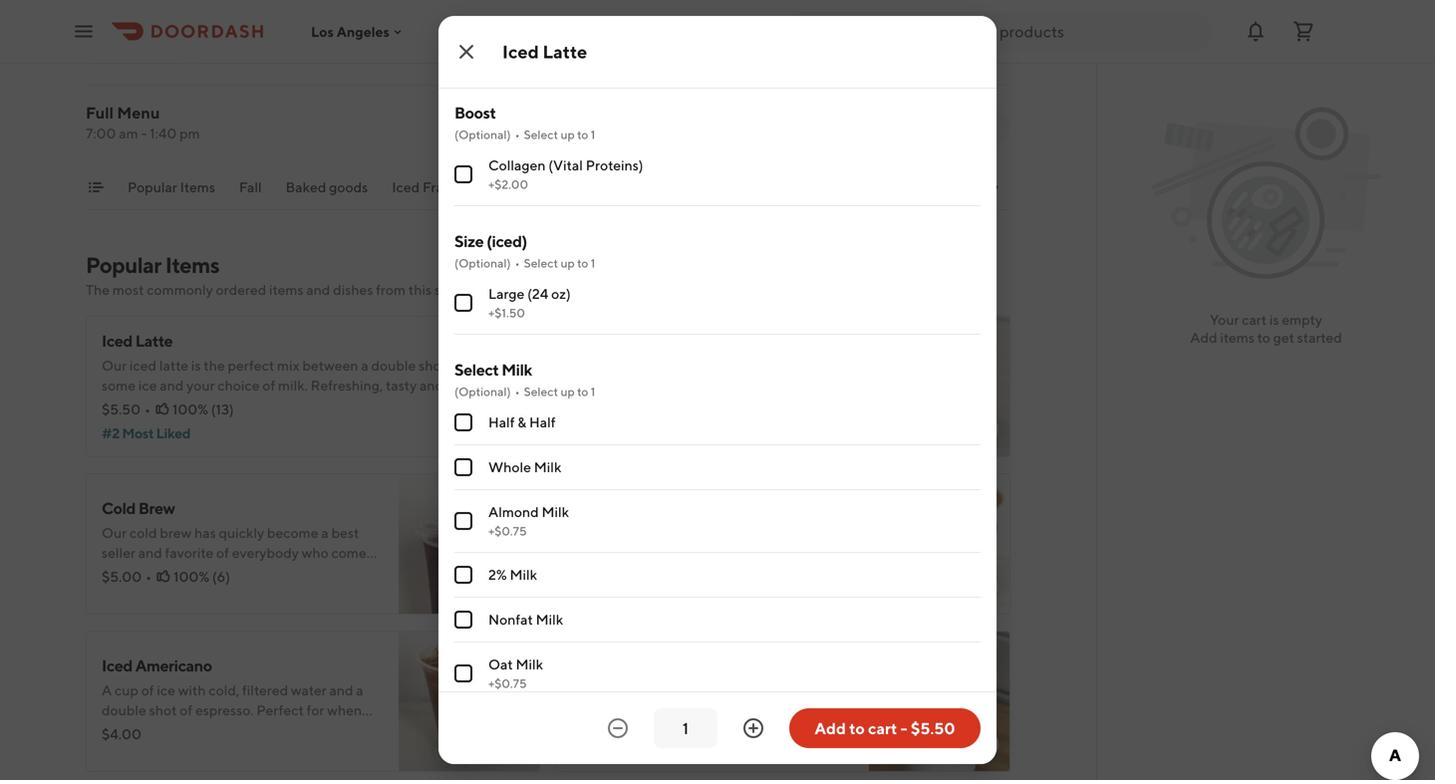 Task type: vqa. For each thing, say whether or not it's contained in the screenshot.
Milk associated with Oat
yes



Task type: describe. For each thing, give the bounding box(es) containing it.
92% (14)
[[641, 726, 694, 743]]

and inside iced hot matcha, chai and teas button
[[1101, 179, 1125, 195]]

stars
[[135, 18, 160, 32]]

(24
[[528, 286, 549, 302]]

2 half from the left
[[530, 414, 556, 431]]

dishes
[[333, 282, 373, 298]]

100% (6)
[[174, 569, 230, 585]]

increase quantity by 1 image
[[742, 717, 766, 741]]

americano
[[135, 657, 212, 676]]

full menu 7:00 am - 1:40 pm
[[86, 103, 200, 142]]

boost
[[455, 103, 496, 122]]

latte for iced latte
[[543, 41, 588, 62]]

close iced latte image
[[455, 40, 479, 64]]

most
[[122, 425, 154, 442]]

milk for 2%
[[510, 567, 538, 583]]

items for popular items the most commonly ordered items and dishes from this store
[[165, 252, 219, 278]]

add button for iced vanilla latte image
[[948, 729, 999, 761]]

oat
[[489, 657, 513, 673]]

items inside 'popular items the most commonly ordered items and dishes from this store'
[[269, 282, 304, 298]]

#2
[[102, 425, 120, 442]]

large (24 oz) +$1.50
[[489, 286, 571, 320]]

select milk (optional) • select up to 1
[[455, 360, 596, 399]]

pm
[[180, 125, 200, 142]]

almond
[[489, 504, 539, 521]]

1 inside boost (optional) • select up to 1
[[591, 128, 596, 142]]

oat milk +$0.75
[[489, 657, 544, 691]]

refreshing,
[[311, 377, 383, 394]]

choice
[[218, 377, 260, 394]]

to for (iced)
[[577, 256, 589, 270]]

baked
[[286, 179, 326, 195]]

(optional) inside boost (optional) • select up to 1
[[455, 128, 511, 142]]

1 for milk
[[591, 385, 596, 399]]

ice
[[138, 377, 157, 394]]

your
[[187, 377, 215, 394]]

proteins)
[[586, 157, 644, 174]]

open menu image
[[72, 19, 96, 43]]

scroll menu navigation right image
[[987, 179, 1003, 195]]

in
[[496, 377, 508, 394]]

$4.00
[[102, 726, 142, 743]]

goods
[[329, 179, 368, 195]]

menu
[[117, 103, 160, 122]]

92%
[[641, 726, 668, 743]]

and down shot
[[420, 377, 444, 394]]

los angeles
[[311, 23, 390, 40]]

cold
[[102, 499, 136, 518]]

100% for iced latte
[[172, 401, 208, 418]]

started
[[1298, 330, 1343, 346]]

up inside boost (optional) • select up to 1
[[561, 128, 575, 142]]

$5.00
[[102, 569, 142, 585]]

1 horizontal spatial perfect
[[447, 377, 493, 394]]

(iced)
[[487, 232, 527, 251]]

milk for nonfat
[[536, 612, 564, 628]]

chai
[[1069, 179, 1099, 195]]

the
[[86, 282, 110, 298]]

los
[[311, 23, 334, 40]]

+$1.50
[[489, 306, 525, 320]]

boost group
[[455, 102, 981, 206]]

popular items
[[128, 179, 215, 195]]

select inside the size (iced) (optional) • select up to 1
[[524, 256, 558, 270]]

hot latte image
[[870, 474, 1011, 615]]

1 horizontal spatial of
[[263, 377, 275, 394]]

of 5 stars
[[113, 18, 160, 32]]

collagen
[[489, 157, 546, 174]]

2% milk
[[489, 567, 538, 583]]

espresso,
[[465, 357, 524, 374]]

add up nonfat
[[489, 579, 517, 595]]

get
[[1274, 330, 1295, 346]]

matcha,
[[1015, 179, 1066, 195]]

shot
[[419, 357, 447, 374]]

0 horizontal spatial perfect
[[228, 357, 274, 374]]

half & half
[[489, 414, 556, 431]]

0 items, open order cart image
[[1292, 19, 1316, 43]]

&
[[518, 414, 527, 431]]

whole
[[489, 459, 531, 476]]

is inside iced latte our iced latte is the perfect mix between a double shot of espresso, some ice and your choice of milk. refreshing, tasty and perfect in any weather. 16 oz.
[[191, 357, 201, 374]]

2% Milk checkbox
[[455, 566, 473, 584]]

iced for iced latte
[[503, 41, 539, 62]]

milk for almond
[[542, 504, 569, 521]]

collagen (vital proteins) +$2.00
[[489, 157, 644, 191]]

popular items button
[[128, 177, 215, 209]]

size (iced) (optional) • select up to 1
[[455, 232, 596, 270]]

• right the $6.25
[[613, 726, 619, 743]]

iced hot matcha, chai and teas
[[957, 179, 1156, 195]]

• inside boost (optional) • select up to 1
[[515, 128, 520, 142]]

from
[[376, 282, 406, 298]]

milk for whole
[[534, 459, 562, 476]]

to for cart
[[1258, 330, 1271, 346]]

milk for select
[[502, 360, 532, 379]]

empty
[[1283, 312, 1323, 328]]

nonfat milk
[[489, 612, 564, 628]]

Current quantity is 1 number field
[[666, 718, 706, 740]]

popular for popular items
[[128, 179, 177, 195]]

popular items the most commonly ordered items and dishes from this store
[[86, 252, 467, 298]]

iced latte dialog
[[439, 0, 997, 781]]

• down ice
[[145, 401, 151, 418]]

los angeles button
[[311, 23, 406, 40]]

0 vertical spatial of
[[113, 18, 123, 32]]

iced frank specials button
[[392, 177, 514, 209]]

is inside your cart is empty add items to get started
[[1270, 312, 1280, 328]]

iced frank specials
[[392, 179, 514, 195]]

Whole Milk checkbox
[[455, 459, 473, 477]]

Half & Half checkbox
[[455, 414, 473, 432]]

notification bell image
[[1244, 19, 1268, 43]]

some
[[102, 377, 136, 394]]

(optional) for select
[[455, 385, 511, 399]]

up for (iced)
[[561, 256, 575, 270]]

this
[[409, 282, 432, 298]]

am
[[119, 125, 138, 142]]

decrease quantity by 1 image
[[606, 717, 630, 741]]

cart inside button
[[869, 719, 898, 738]]

iced latte
[[503, 41, 588, 62]]

milk for oat
[[516, 657, 544, 673]]



Task type: locate. For each thing, give the bounding box(es) containing it.
iced for iced americano
[[102, 657, 133, 676]]

100%
[[172, 401, 208, 418], [174, 569, 210, 585]]

select inside boost (optional) • select up to 1
[[524, 128, 558, 142]]

to inside boost (optional) • select up to 1
[[577, 128, 589, 142]]

1 vertical spatial 1
[[591, 256, 596, 270]]

• inside the size (iced) (optional) • select up to 1
[[515, 256, 520, 270]]

popular inside 'popular items the most commonly ordered items and dishes from this store'
[[86, 252, 161, 278]]

perfect
[[228, 357, 274, 374], [447, 377, 493, 394]]

and left teas
[[1101, 179, 1125, 195]]

+$0.75 inside the 'almond milk +$0.75'
[[489, 525, 527, 538]]

add to cart - $5.50 button
[[790, 709, 981, 749]]

milk inside the 'almond milk +$0.75'
[[542, 504, 569, 521]]

2 1 from the top
[[591, 256, 596, 270]]

1 for (iced)
[[591, 256, 596, 270]]

iced inside iced hot matcha, chai and teas button
[[957, 179, 985, 195]]

and
[[1101, 179, 1125, 195], [306, 282, 330, 298], [160, 377, 184, 394], [420, 377, 444, 394]]

your
[[1211, 312, 1240, 328]]

5
[[126, 18, 133, 32]]

add inside your cart is empty add items to get started
[[1191, 330, 1218, 346]]

(optional) down boost
[[455, 128, 511, 142]]

items down your
[[1221, 330, 1255, 346]]

your cart is empty add items to get started
[[1191, 312, 1343, 346]]

(optional) down size
[[455, 256, 511, 270]]

1 vertical spatial latte
[[135, 332, 173, 351]]

add right add to cart - $5.50
[[960, 736, 987, 753]]

teas
[[1128, 179, 1156, 195]]

items up commonly in the top left of the page
[[165, 252, 219, 278]]

+$0.75 for oat
[[489, 677, 527, 691]]

$5.00 •
[[102, 569, 152, 585]]

1 horizontal spatial latte
[[543, 41, 588, 62]]

almond milk +$0.75
[[489, 504, 569, 538]]

latte up iced
[[135, 332, 173, 351]]

0 vertical spatial 1
[[591, 128, 596, 142]]

100% left "(6)"
[[174, 569, 210, 585]]

add down your
[[1191, 330, 1218, 346]]

between
[[303, 357, 359, 374]]

iced left frank on the top of the page
[[392, 179, 420, 195]]

0 horizontal spatial half
[[489, 414, 515, 431]]

milk right almond
[[542, 504, 569, 521]]

items right the 'ordered'
[[269, 282, 304, 298]]

0 vertical spatial add button
[[477, 414, 528, 446]]

0 vertical spatial (optional)
[[455, 128, 511, 142]]

milk
[[502, 360, 532, 379], [534, 459, 562, 476], [542, 504, 569, 521], [510, 567, 538, 583], [536, 612, 564, 628], [516, 657, 544, 673]]

3 (optional) from the top
[[455, 385, 511, 399]]

order button
[[524, 40, 633, 80]]

frank
[[423, 179, 459, 195]]

items inside your cart is empty add items to get started
[[1221, 330, 1255, 346]]

popular for popular items the most commonly ordered items and dishes from this store
[[86, 252, 161, 278]]

100% down your
[[172, 401, 208, 418]]

2%
[[489, 567, 507, 583]]

up up oz)
[[561, 256, 575, 270]]

items inside 'popular items the most commonly ordered items and dishes from this store'
[[165, 252, 219, 278]]

select up collagen
[[524, 128, 558, 142]]

select up half & half
[[524, 385, 558, 399]]

iced hot matcha, chai and teas button
[[957, 177, 1156, 209]]

iced left 'americano'
[[102, 657, 133, 676]]

(14)
[[671, 726, 694, 743]]

large
[[489, 286, 525, 302]]

1 up from the top
[[561, 128, 575, 142]]

liked
[[156, 425, 191, 442]]

the
[[204, 357, 225, 374]]

tasty
[[386, 377, 417, 394]]

$5.50
[[102, 401, 141, 418], [911, 719, 956, 738]]

1 +$0.75 from the top
[[489, 525, 527, 538]]

and down latte
[[160, 377, 184, 394]]

latte up boost (optional) • select up to 1
[[543, 41, 588, 62]]

$5.50 inside add to cart - $5.50 button
[[911, 719, 956, 738]]

2 +$0.75 from the top
[[489, 677, 527, 691]]

2 horizontal spatial of
[[449, 357, 462, 374]]

select milk group
[[455, 359, 981, 706]]

items inside button
[[180, 179, 215, 195]]

2 vertical spatial of
[[263, 377, 275, 394]]

weather.
[[127, 397, 181, 414]]

• right $5.00
[[146, 569, 152, 585]]

angeles
[[337, 23, 390, 40]]

and left dishes
[[306, 282, 330, 298]]

- inside full menu 7:00 am - 1:40 pm
[[141, 125, 147, 142]]

• up collagen
[[515, 128, 520, 142]]

2 vertical spatial 1
[[591, 385, 596, 399]]

select right shot
[[455, 360, 499, 379]]

to inside the size (iced) (optional) • select up to 1
[[577, 256, 589, 270]]

latte
[[543, 41, 588, 62], [135, 332, 173, 351]]

brew
[[138, 499, 175, 518]]

popular
[[128, 179, 177, 195], [86, 252, 161, 278]]

1 half from the left
[[489, 414, 515, 431]]

Nonfat Milk checkbox
[[455, 611, 473, 629]]

nonfat
[[489, 612, 533, 628]]

0 horizontal spatial -
[[141, 125, 147, 142]]

to inside your cart is empty add items to get started
[[1258, 330, 1271, 346]]

1 (optional) from the top
[[455, 128, 511, 142]]

•
[[515, 128, 520, 142], [515, 256, 520, 270], [515, 385, 520, 399], [145, 401, 151, 418], [146, 569, 152, 585], [613, 726, 619, 743]]

1 inside the size (iced) (optional) • select up to 1
[[591, 256, 596, 270]]

items
[[269, 282, 304, 298], [1221, 330, 1255, 346]]

milk right oat
[[516, 657, 544, 673]]

mix
[[277, 357, 300, 374]]

iced americano
[[102, 657, 212, 676]]

half right the &
[[530, 414, 556, 431]]

0 vertical spatial up
[[561, 128, 575, 142]]

our
[[102, 357, 127, 374]]

iced inside iced latte our iced latte is the perfect mix between a double shot of espresso, some ice and your choice of milk. refreshing, tasty and perfect in any weather. 16 oz.
[[102, 332, 133, 351]]

0 horizontal spatial latte
[[135, 332, 173, 351]]

0 vertical spatial 100%
[[172, 401, 208, 418]]

of left 5
[[113, 18, 123, 32]]

0 vertical spatial latte
[[543, 41, 588, 62]]

1 vertical spatial is
[[191, 357, 201, 374]]

fall
[[239, 179, 262, 195]]

iced up our
[[102, 332, 133, 351]]

iced for iced hot matcha, chai and teas
[[957, 179, 985, 195]]

iced americano image
[[399, 631, 540, 773]]

0 vertical spatial items
[[180, 179, 215, 195]]

1 vertical spatial 100%
[[174, 569, 210, 585]]

2 (optional) from the top
[[455, 256, 511, 270]]

iced latte our iced latte is the perfect mix between a double shot of espresso, some ice and your choice of milk. refreshing, tasty and perfect in any weather. 16 oz.
[[102, 332, 524, 414]]

iced inside iced latte dialog
[[503, 41, 539, 62]]

hot
[[988, 179, 1012, 195]]

1 vertical spatial perfect
[[447, 377, 493, 394]]

add
[[1191, 330, 1218, 346], [489, 421, 517, 438], [489, 579, 517, 595], [815, 719, 846, 738], [960, 736, 987, 753]]

milk.
[[278, 377, 308, 394]]

+$0.75 inside oat milk +$0.75
[[489, 677, 527, 691]]

is up get
[[1270, 312, 1280, 328]]

size
[[455, 232, 484, 251]]

latte for iced latte our iced latte is the perfect mix between a double shot of espresso, some ice and your choice of milk. refreshing, tasty and perfect in any weather. 16 oz.
[[135, 332, 173, 351]]

milk inside select milk (optional) • select up to 1
[[502, 360, 532, 379]]

add left the &
[[489, 421, 517, 438]]

3 up from the top
[[561, 385, 575, 399]]

• right in at the left
[[515, 385, 520, 399]]

iced vanilla latte image
[[870, 631, 1011, 773]]

1 horizontal spatial cart
[[1243, 312, 1267, 328]]

store
[[435, 282, 467, 298]]

size (iced) group
[[455, 230, 981, 335]]

1 horizontal spatial half
[[530, 414, 556, 431]]

milk inside oat milk +$0.75
[[516, 657, 544, 673]]

1 vertical spatial popular
[[86, 252, 161, 278]]

ordered
[[216, 282, 266, 298]]

baked goods button
[[286, 177, 368, 209]]

100% for cold brew
[[174, 569, 210, 585]]

0 vertical spatial $5.50
[[102, 401, 141, 418]]

1 inside select milk (optional) • select up to 1
[[591, 385, 596, 399]]

0 vertical spatial popular
[[128, 179, 177, 195]]

milk right 2%
[[510, 567, 538, 583]]

0 vertical spatial is
[[1270, 312, 1280, 328]]

0 vertical spatial -
[[141, 125, 147, 142]]

$5.50 •
[[102, 401, 151, 418]]

1:40
[[150, 125, 177, 142]]

of right shot
[[449, 357, 462, 374]]

#2 most liked
[[102, 425, 191, 442]]

1 horizontal spatial is
[[1270, 312, 1280, 328]]

$6.25 •
[[572, 726, 619, 743]]

• inside select milk (optional) • select up to 1
[[515, 385, 520, 399]]

+$0.75 for almond
[[489, 525, 527, 538]]

fall button
[[239, 177, 262, 209]]

to inside select milk (optional) • select up to 1
[[577, 385, 589, 399]]

+$0.75
[[489, 525, 527, 538], [489, 677, 527, 691]]

half left the &
[[489, 414, 515, 431]]

(optional) down espresso,
[[455, 385, 511, 399]]

1 vertical spatial +$0.75
[[489, 677, 527, 691]]

cold brew
[[102, 499, 175, 518]]

popular inside button
[[128, 179, 177, 195]]

0 horizontal spatial is
[[191, 357, 201, 374]]

add right the increase quantity by 1 image
[[815, 719, 846, 738]]

latte inside dialog
[[543, 41, 588, 62]]

0 horizontal spatial cart
[[869, 719, 898, 738]]

iced right close iced latte image
[[503, 41, 539, 62]]

add to cart - $5.50
[[815, 719, 956, 738]]

latte inside iced latte our iced latte is the perfect mix between a double shot of espresso, some ice and your choice of milk. refreshing, tasty and perfect in any weather. 16 oz.
[[135, 332, 173, 351]]

iced for iced frank specials
[[392, 179, 420, 195]]

is
[[1270, 312, 1280, 328], [191, 357, 201, 374]]

(optional) for size
[[455, 256, 511, 270]]

None checkbox
[[455, 513, 473, 530], [455, 665, 473, 683], [455, 513, 473, 530], [455, 665, 473, 683]]

1 vertical spatial (optional)
[[455, 256, 511, 270]]

2 vertical spatial (optional)
[[455, 385, 511, 399]]

double
[[371, 357, 416, 374]]

up up (vital on the top left of the page
[[561, 128, 575, 142]]

2 vertical spatial add button
[[948, 729, 999, 761]]

3 1 from the top
[[591, 385, 596, 399]]

0 horizontal spatial $5.50
[[102, 401, 141, 418]]

perfect up choice
[[228, 357, 274, 374]]

popular down 1:40
[[128, 179, 177, 195]]

of left milk.
[[263, 377, 275, 394]]

(vital
[[549, 157, 583, 174]]

- inside button
[[901, 719, 908, 738]]

iced left 'scroll menu navigation right' icon
[[957, 179, 985, 195]]

latte
[[159, 357, 189, 374]]

milk right nonfat
[[536, 612, 564, 628]]

1 horizontal spatial items
[[1221, 330, 1255, 346]]

1 vertical spatial add button
[[477, 571, 528, 603]]

iced
[[503, 41, 539, 62], [392, 179, 420, 195], [957, 179, 985, 195], [102, 332, 133, 351], [102, 657, 133, 676]]

1 vertical spatial items
[[165, 252, 219, 278]]

milk right whole
[[534, 459, 562, 476]]

16
[[184, 397, 198, 414]]

perfect down espresso,
[[447, 377, 493, 394]]

cart inside your cart is empty add items to get started
[[1243, 312, 1267, 328]]

(13)
[[211, 401, 234, 418]]

0 horizontal spatial of
[[113, 18, 123, 32]]

almond blueberry overnight oats image
[[870, 316, 1011, 458]]

100% (13)
[[172, 401, 234, 418]]

1 vertical spatial up
[[561, 256, 575, 270]]

items for popular items
[[180, 179, 215, 195]]

7:00
[[86, 125, 116, 142]]

iced for iced latte our iced latte is the perfect mix between a double shot of espresso, some ice and your choice of milk. refreshing, tasty and perfect in any weather. 16 oz.
[[102, 332, 133, 351]]

1 vertical spatial cart
[[869, 719, 898, 738]]

2 up from the top
[[561, 256, 575, 270]]

1 1 from the top
[[591, 128, 596, 142]]

is left the
[[191, 357, 201, 374]]

select up (24
[[524, 256, 558, 270]]

and inside 'popular items the most commonly ordered items and dishes from this store'
[[306, 282, 330, 298]]

up right in at the left
[[561, 385, 575, 399]]

• down (iced)
[[515, 256, 520, 270]]

of
[[113, 18, 123, 32], [449, 357, 462, 374], [263, 377, 275, 394]]

0 horizontal spatial items
[[269, 282, 304, 298]]

1 vertical spatial items
[[1221, 330, 1255, 346]]

to inside button
[[850, 719, 865, 738]]

items
[[180, 179, 215, 195], [165, 252, 219, 278]]

up for milk
[[561, 385, 575, 399]]

(optional) inside select milk (optional) • select up to 1
[[455, 385, 511, 399]]

1 vertical spatial $5.50
[[911, 719, 956, 738]]

0 vertical spatial items
[[269, 282, 304, 298]]

(optional)
[[455, 128, 511, 142], [455, 256, 511, 270], [455, 385, 511, 399]]

2 vertical spatial up
[[561, 385, 575, 399]]

1 vertical spatial -
[[901, 719, 908, 738]]

a
[[361, 357, 369, 374]]

oz.
[[201, 397, 219, 414]]

None checkbox
[[455, 166, 473, 183], [455, 294, 473, 312], [455, 166, 473, 183], [455, 294, 473, 312]]

1 horizontal spatial -
[[901, 719, 908, 738]]

to for milk
[[577, 385, 589, 399]]

+$0.75 down oat
[[489, 677, 527, 691]]

order
[[556, 50, 601, 69]]

add button for 'cold brew' image
[[477, 571, 528, 603]]

0 vertical spatial perfect
[[228, 357, 274, 374]]

0 vertical spatial +$0.75
[[489, 525, 527, 538]]

(optional) inside the size (iced) (optional) • select up to 1
[[455, 256, 511, 270]]

+$0.75 down almond
[[489, 525, 527, 538]]

$6.25
[[572, 726, 609, 743]]

popular up most
[[86, 252, 161, 278]]

1 vertical spatial of
[[449, 357, 462, 374]]

0 vertical spatial cart
[[1243, 312, 1267, 328]]

add inside button
[[815, 719, 846, 738]]

iced inside iced frank specials button
[[392, 179, 420, 195]]

cold brew image
[[399, 474, 540, 615]]

most
[[113, 282, 144, 298]]

up
[[561, 128, 575, 142], [561, 256, 575, 270], [561, 385, 575, 399]]

commonly
[[147, 282, 213, 298]]

+$2.00
[[489, 177, 528, 191]]

up inside select milk (optional) • select up to 1
[[561, 385, 575, 399]]

milk up the &
[[502, 360, 532, 379]]

1 horizontal spatial $5.50
[[911, 719, 956, 738]]

up inside the size (iced) (optional) • select up to 1
[[561, 256, 575, 270]]

oz)
[[552, 286, 571, 302]]

items left "fall"
[[180, 179, 215, 195]]



